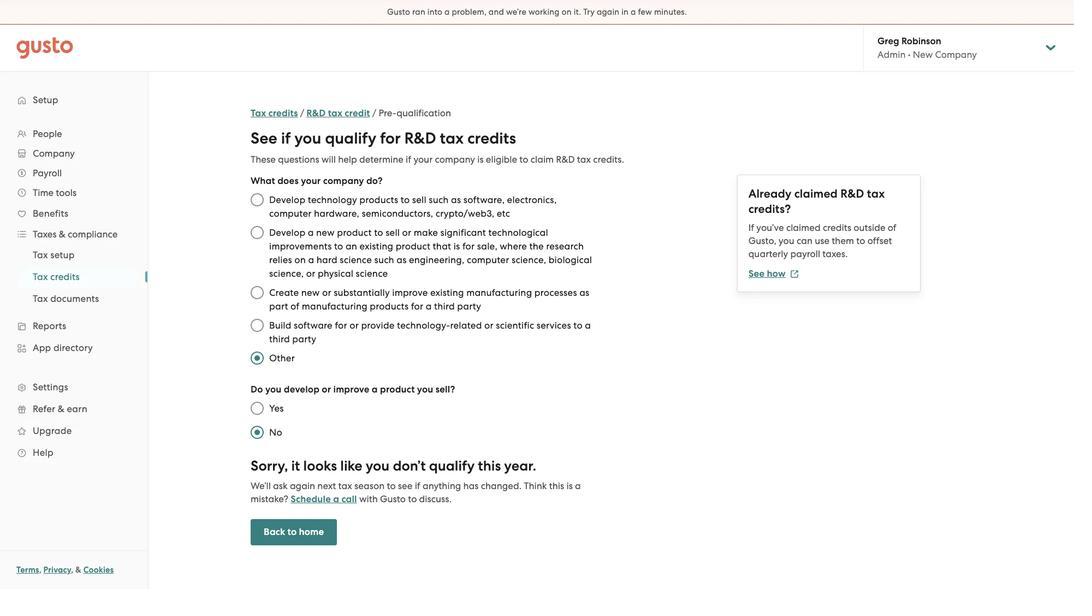 Task type: vqa. For each thing, say whether or not it's contained in the screenshot.
'products' inside develop technology products to sell such as software, electronics, computer hardware, semiconductors, crypto/web3, etc
yes



Task type: describe. For each thing, give the bounding box(es) containing it.
does
[[278, 175, 299, 187]]

or left physical
[[306, 268, 315, 279]]

problem,
[[452, 7, 487, 17]]

such inside "develop technology products to sell such as software, electronics, computer hardware, semiconductors, crypto/web3, etc"
[[429, 194, 449, 205]]

that
[[433, 241, 451, 252]]

computer inside the develop a new product to sell or make significant technological improvements to an existing product that is for sale, where the research relies on a hard science such as engineering, computer science, biological science, or physical science
[[467, 254, 509, 265]]

tax setup
[[33, 250, 75, 260]]

where
[[500, 241, 527, 252]]

create new or substantially improve existing manufacturing processes as part of manufacturing products for a third party
[[269, 287, 589, 312]]

you right do on the left bottom of the page
[[265, 384, 282, 395]]

tax credits link inside gusto navigation element
[[20, 267, 137, 287]]

gusto ran into a problem, and we're working on it. try again in a few minutes.
[[387, 7, 687, 17]]

physical
[[318, 268, 353, 279]]

make
[[414, 227, 438, 238]]

use
[[815, 235, 830, 246]]

other
[[269, 353, 295, 364]]

gusto inside "schedule a call with gusto to discuss."
[[380, 494, 406, 505]]

products inside "create new or substantially improve existing manufacturing processes as part of manufacturing products for a third party"
[[370, 301, 409, 312]]

sale,
[[477, 241, 497, 252]]

you up season
[[366, 458, 390, 475]]

outside
[[854, 222, 886, 233]]

to left the an
[[334, 241, 343, 252]]

greg robinson admin • new company
[[878, 35, 977, 60]]

documents
[[50, 293, 99, 304]]

0 horizontal spatial your
[[301, 175, 321, 187]]

develop for develop a new product to sell or make significant technological improvements to an existing product that is for sale, where the research relies on a hard science such as engineering, computer science, biological science, or physical science
[[269, 227, 305, 238]]

refer & earn link
[[11, 399, 137, 419]]

provide
[[361, 320, 395, 331]]

help
[[338, 154, 357, 165]]

or right "develop"
[[322, 384, 331, 395]]

claimed inside the already claimed r&d tax credits?
[[794, 187, 838, 201]]

settings link
[[11, 377, 137, 397]]

taxes.
[[823, 248, 848, 259]]

offset
[[868, 235, 892, 246]]

0 horizontal spatial this
[[478, 458, 501, 475]]

see how link
[[748, 268, 799, 280]]

technology
[[308, 194, 357, 205]]

tax for tax documents
[[33, 293, 48, 304]]

try
[[583, 7, 595, 17]]

for inside "create new or substantially improve existing manufacturing processes as part of manufacturing products for a third party"
[[411, 301, 423, 312]]

technology-
[[397, 320, 450, 331]]

0 vertical spatial company
[[435, 154, 475, 165]]

0 horizontal spatial science,
[[269, 268, 304, 279]]

terms
[[16, 565, 39, 575]]

to inside if you've claimed credits outside of gusto, you can use them to offset quarterly payroll taxes.
[[856, 235, 865, 246]]

gusto,
[[748, 235, 776, 246]]

already
[[748, 187, 792, 201]]

products inside "develop technology products to sell such as software, electronics, computer hardware, semiconductors, crypto/web3, etc"
[[359, 194, 398, 205]]

is inside the develop a new product to sell or make significant technological improvements to an existing product that is for sale, where the research relies on a hard science such as engineering, computer science, biological science, or physical science
[[454, 241, 460, 252]]

1 horizontal spatial manufacturing
[[466, 287, 532, 298]]

company inside dropdown button
[[33, 148, 75, 159]]

No radio
[[245, 420, 269, 445]]

third inside build software for or provide technology-related or scientific services to a third party
[[269, 334, 290, 345]]

ask
[[273, 481, 288, 491]]

back to home button
[[251, 519, 337, 546]]

if you've claimed credits outside of gusto, you can use them to offset quarterly payroll taxes.
[[748, 222, 896, 259]]

on inside the develop a new product to sell or make significant technological improvements to an existing product that is for sale, where the research relies on a hard science such as engineering, computer science, biological science, or physical science
[[295, 254, 306, 265]]

sell inside the develop a new product to sell or make significant technological improvements to an existing product that is for sale, where the research relies on a hard science such as engineering, computer science, biological science, or physical science
[[386, 227, 400, 238]]

credits up eligible
[[467, 129, 516, 148]]

setup
[[33, 94, 58, 105]]

next
[[317, 481, 336, 491]]

what
[[251, 175, 275, 187]]

the
[[529, 241, 544, 252]]

home
[[299, 526, 324, 538]]

settings
[[33, 382, 68, 393]]

Build software for or provide technology-related or scientific services to a third party radio
[[245, 313, 269, 337]]

0 vertical spatial gusto
[[387, 7, 410, 17]]

you inside if you've claimed credits outside of gusto, you can use them to offset quarterly payroll taxes.
[[779, 235, 794, 246]]

yes
[[269, 403, 284, 414]]

or left the make
[[402, 227, 411, 238]]

these questions will help determine if your company is eligible to claim r&d tax credits.
[[251, 154, 624, 165]]

ran
[[412, 7, 425, 17]]

software,
[[463, 194, 505, 205]]

new inside the develop a new product to sell or make significant technological improvements to an existing product that is for sale, where the research relies on a hard science such as engineering, computer science, biological science, or physical science
[[316, 227, 335, 238]]

reports
[[33, 321, 66, 331]]

Develop a new product to sell or make significant technological improvements to an existing product that is for sale, where the research relies on a hard science such as engineering, computer science, biological science, or physical science radio
[[245, 221, 269, 245]]

do
[[251, 384, 263, 395]]

tax credits / r&d tax credit / pre-qualification
[[251, 108, 451, 119]]

biological
[[549, 254, 592, 265]]

services
[[537, 320, 571, 331]]

we'll ask again next tax season to see if anything has changed. think this is a mistake?
[[251, 481, 581, 505]]

for inside the develop a new product to sell or make significant technological improvements to an existing product that is for sale, where the research relies on a hard science such as engineering, computer science, biological science, or physical science
[[462, 241, 475, 252]]

for up determine on the top left of the page
[[380, 129, 401, 148]]

season
[[354, 481, 385, 491]]

engineering,
[[409, 254, 464, 265]]

you up questions at the top of page
[[294, 129, 321, 148]]

tax for tax setup
[[33, 250, 48, 260]]

tax setup link
[[20, 245, 137, 265]]

again inside the we'll ask again next tax season to see if anything has changed. think this is a mistake?
[[290, 481, 315, 491]]

to inside "schedule a call with gusto to discuss."
[[408, 494, 417, 505]]

party inside "create new or substantially improve existing manufacturing processes as part of manufacturing products for a third party"
[[457, 301, 481, 312]]

0 vertical spatial is
[[477, 154, 484, 165]]

help link
[[11, 443, 137, 463]]

and
[[489, 7, 504, 17]]

improve for or
[[333, 384, 369, 395]]

with
[[359, 494, 378, 505]]

to inside "develop technology products to sell such as software, electronics, computer hardware, semiconductors, crypto/web3, etc"
[[401, 194, 410, 205]]

taxes & compliance
[[33, 229, 118, 240]]

credit
[[345, 108, 370, 119]]

0 horizontal spatial qualify
[[325, 129, 376, 148]]

year.
[[504, 458, 536, 475]]

minutes.
[[654, 7, 687, 17]]

third inside "create new or substantially improve existing manufacturing processes as part of manufacturing products for a third party"
[[434, 301, 455, 312]]

into
[[427, 7, 442, 17]]

r&d right claim
[[556, 154, 575, 165]]

for inside build software for or provide technology-related or scientific services to a third party
[[335, 320, 347, 331]]

mistake?
[[251, 494, 288, 505]]

tax for tax credits / r&d tax credit / pre-qualification
[[251, 108, 266, 119]]

cookies
[[83, 565, 114, 575]]

improvements
[[269, 241, 332, 252]]

taxes
[[33, 229, 57, 240]]

or left provide
[[350, 320, 359, 331]]

1 / from the left
[[300, 108, 304, 118]]

you left the sell?
[[417, 384, 433, 395]]

time tools button
[[11, 183, 137, 203]]

directory
[[53, 342, 93, 353]]

credits up questions at the top of page
[[268, 108, 298, 119]]

improve for substantially
[[392, 287, 428, 298]]

2 vertical spatial product
[[380, 384, 415, 395]]

upgrade link
[[11, 421, 137, 441]]

0 vertical spatial science
[[340, 254, 372, 265]]

& for compliance
[[59, 229, 65, 240]]

to left claim
[[519, 154, 528, 165]]

payroll
[[790, 248, 820, 259]]

payroll button
[[11, 163, 137, 183]]

qualification
[[397, 108, 451, 118]]

1 horizontal spatial qualify
[[429, 458, 475, 475]]

we'll
[[251, 481, 271, 491]]

tax inside the already claimed r&d tax credits?
[[867, 187, 885, 201]]

earn
[[67, 404, 87, 414]]

1 , from the left
[[39, 565, 41, 575]]

1 horizontal spatial your
[[414, 154, 433, 165]]

build software for or provide technology-related or scientific services to a third party
[[269, 320, 591, 345]]

r&d tax credit link
[[307, 108, 370, 119]]

sell inside "develop technology products to sell such as software, electronics, computer hardware, semiconductors, crypto/web3, etc"
[[412, 194, 426, 205]]

crypto/web3,
[[436, 208, 494, 219]]

this inside the we'll ask again next tax season to see if anything has changed. think this is a mistake?
[[549, 481, 564, 491]]

r&d down qualification
[[404, 129, 436, 148]]

already claimed r&d tax credits?
[[748, 187, 885, 216]]

has
[[463, 481, 479, 491]]

sorry, it looks like you don't qualify this year.
[[251, 458, 536, 475]]

as inside "create new or substantially improve existing manufacturing processes as part of manufacturing products for a third party"
[[579, 287, 589, 298]]

0 vertical spatial again
[[597, 7, 619, 17]]

schedule a call with gusto to discuss.
[[291, 494, 452, 505]]

1 vertical spatial product
[[396, 241, 430, 252]]

1 vertical spatial if
[[406, 154, 411, 165]]

tax left 'credit' on the top left of the page
[[328, 108, 342, 119]]



Task type: locate. For each thing, give the bounding box(es) containing it.
1 vertical spatial science,
[[269, 268, 304, 279]]

or down physical
[[322, 287, 331, 298]]

third down build
[[269, 334, 290, 345]]

setup link
[[11, 90, 137, 110]]

reports link
[[11, 316, 137, 336]]

list
[[0, 124, 147, 464], [0, 244, 147, 310]]

to left see
[[387, 481, 396, 491]]

0 vertical spatial of
[[888, 222, 896, 233]]

such up crypto/web3, in the left of the page
[[429, 194, 449, 205]]

r&d
[[307, 108, 326, 119], [404, 129, 436, 148], [556, 154, 575, 165], [841, 187, 864, 201]]

0 vertical spatial sell
[[412, 194, 426, 205]]

1 vertical spatial company
[[33, 148, 75, 159]]

party down software
[[292, 334, 316, 345]]

tax credits link up "these"
[[251, 108, 298, 119]]

0 vertical spatial your
[[414, 154, 433, 165]]

again
[[597, 7, 619, 17], [290, 481, 315, 491]]

1 horizontal spatial such
[[429, 194, 449, 205]]

1 vertical spatial third
[[269, 334, 290, 345]]

1 vertical spatial tax credits link
[[20, 267, 137, 287]]

of inside "create new or substantially improve existing manufacturing processes as part of manufacturing products for a third party"
[[291, 301, 299, 312]]

credits up them
[[823, 222, 851, 233]]

tax down tax credits
[[33, 293, 48, 304]]

improve
[[392, 287, 428, 298], [333, 384, 369, 395]]

this up changed.
[[478, 458, 501, 475]]

sell down 'semiconductors,'
[[386, 227, 400, 238]]

claimed inside if you've claimed credits outside of gusto, you can use them to offset quarterly payroll taxes.
[[786, 222, 821, 233]]

company button
[[11, 144, 137, 163]]

improve up technology- at the left bottom
[[392, 287, 428, 298]]

•
[[908, 49, 911, 60]]

1 horizontal spatial tax credits link
[[251, 108, 298, 119]]

develop inside the develop a new product to sell or make significant technological improvements to an existing product that is for sale, where the research relies on a hard science such as engineering, computer science, biological science, or physical science
[[269, 227, 305, 238]]

1 vertical spatial improve
[[333, 384, 369, 395]]

setup
[[50, 250, 75, 260]]

tax down tax setup
[[33, 271, 48, 282]]

a inside "create new or substantially improve existing manufacturing processes as part of manufacturing products for a third party"
[[426, 301, 432, 312]]

1 vertical spatial qualify
[[429, 458, 475, 475]]

tax up the these questions will help determine if your company is eligible to claim r&d tax credits.
[[440, 129, 464, 148]]

2 vertical spatial is
[[567, 481, 573, 491]]

as left the engineering,
[[397, 254, 407, 265]]

0 horizontal spatial tax credits link
[[20, 267, 137, 287]]

to up 'semiconductors,'
[[401, 194, 410, 205]]

existing right the an
[[360, 241, 393, 252]]

qualify up help
[[325, 129, 376, 148]]

research
[[546, 241, 584, 252]]

to down see
[[408, 494, 417, 505]]

see up "these"
[[251, 129, 277, 148]]

0 horizontal spatial sell
[[386, 227, 400, 238]]

credits up tax documents
[[50, 271, 80, 282]]

2 vertical spatial &
[[75, 565, 81, 575]]

sell up 'semiconductors,'
[[412, 194, 426, 205]]

0 horizontal spatial company
[[33, 148, 75, 159]]

0 vertical spatial if
[[281, 129, 291, 148]]

tax inside the we'll ask again next tax season to see if anything has changed. think this is a mistake?
[[338, 481, 352, 491]]

science, down the
[[512, 254, 546, 265]]

see
[[251, 129, 277, 148], [748, 268, 765, 280]]

you left can
[[779, 235, 794, 246]]

1 horizontal spatial of
[[888, 222, 896, 233]]

substantially
[[334, 287, 390, 298]]

0 vertical spatial computer
[[269, 208, 312, 219]]

sell
[[412, 194, 426, 205], [386, 227, 400, 238]]

build
[[269, 320, 291, 331]]

your right determine on the top left of the page
[[414, 154, 433, 165]]

product up the an
[[337, 227, 372, 238]]

2 , from the left
[[71, 565, 73, 575]]

see for see if you qualify for r&d tax credits
[[251, 129, 277, 148]]

1 vertical spatial products
[[370, 301, 409, 312]]

for down significant on the left
[[462, 241, 475, 252]]

1 horizontal spatial party
[[457, 301, 481, 312]]

for right software
[[335, 320, 347, 331]]

processes
[[534, 287, 577, 298]]

software
[[294, 320, 333, 331]]

to inside the we'll ask again next tax season to see if anything has changed. think this is a mistake?
[[387, 481, 396, 491]]

develop inside "develop technology products to sell such as software, electronics, computer hardware, semiconductors, crypto/web3, etc"
[[269, 194, 305, 205]]

upgrade
[[33, 425, 72, 436]]

an
[[346, 241, 357, 252]]

2 vertical spatial if
[[415, 481, 420, 491]]

0 vertical spatial science,
[[512, 254, 546, 265]]

tax up "these"
[[251, 108, 266, 119]]

tools
[[56, 187, 77, 198]]

new inside "create new or substantially improve existing manufacturing processes as part of manufacturing products for a third party"
[[301, 287, 320, 298]]

1 vertical spatial is
[[454, 241, 460, 252]]

2 develop from the top
[[269, 227, 305, 238]]

schedule a call button
[[291, 493, 357, 506]]

r&d left 'credit' on the top left of the page
[[307, 108, 326, 119]]

tax credits link
[[251, 108, 298, 119], [20, 267, 137, 287]]

new right create
[[301, 287, 320, 298]]

2 horizontal spatial as
[[579, 287, 589, 298]]

such up substantially
[[374, 254, 394, 265]]

credits inside 'link'
[[50, 271, 80, 282]]

list containing tax setup
[[0, 244, 147, 310]]

1 vertical spatial manufacturing
[[302, 301, 367, 312]]

products
[[359, 194, 398, 205], [370, 301, 409, 312]]

claimed up can
[[786, 222, 821, 233]]

see left how
[[748, 268, 765, 280]]

as inside "develop technology products to sell such as software, electronics, computer hardware, semiconductors, crypto/web3, etc"
[[451, 194, 461, 205]]

0 vertical spatial party
[[457, 301, 481, 312]]

0 vertical spatial see
[[251, 129, 277, 148]]

science
[[340, 254, 372, 265], [356, 268, 388, 279]]

1 horizontal spatial sell
[[412, 194, 426, 205]]

1 vertical spatial such
[[374, 254, 394, 265]]

is inside the we'll ask again next tax season to see if anything has changed. think this is a mistake?
[[567, 481, 573, 491]]

to right services
[[574, 320, 583, 331]]

0 vertical spatial tax credits link
[[251, 108, 298, 119]]

1 develop from the top
[[269, 194, 305, 205]]

if inside the we'll ask again next tax season to see if anything has changed. think this is a mistake?
[[415, 481, 420, 491]]

2 horizontal spatial is
[[567, 481, 573, 491]]

1 vertical spatial again
[[290, 481, 315, 491]]

your right does
[[301, 175, 321, 187]]

1 horizontal spatial see
[[748, 268, 765, 280]]

company up technology
[[323, 175, 364, 187]]

develop up improvements
[[269, 227, 305, 238]]

create
[[269, 287, 299, 298]]

/
[[300, 108, 304, 118], [372, 108, 376, 118]]

0 vertical spatial company
[[935, 49, 977, 60]]

0 horizontal spatial manufacturing
[[302, 301, 367, 312]]

on down improvements
[[295, 254, 306, 265]]

home image
[[16, 37, 73, 59]]

0 horizontal spatial of
[[291, 301, 299, 312]]

credits inside if you've claimed credits outside of gusto, you can use them to offset quarterly payroll taxes.
[[823, 222, 851, 233]]

0 vertical spatial on
[[562, 7, 572, 17]]

science,
[[512, 254, 546, 265], [269, 268, 304, 279]]

develop a new product to sell or make significant technological improvements to an existing product that is for sale, where the research relies on a hard science such as engineering, computer science, biological science, or physical science
[[269, 227, 592, 279]]

is left eligible
[[477, 154, 484, 165]]

third
[[434, 301, 455, 312], [269, 334, 290, 345]]

1 vertical spatial sell
[[386, 227, 400, 238]]

qualify up anything
[[429, 458, 475, 475]]

to right back
[[288, 526, 297, 538]]

company
[[435, 154, 475, 165], [323, 175, 364, 187]]

questions
[[278, 154, 319, 165]]

to
[[519, 154, 528, 165], [401, 194, 410, 205], [374, 227, 383, 238], [856, 235, 865, 246], [334, 241, 343, 252], [574, 320, 583, 331], [387, 481, 396, 491], [408, 494, 417, 505], [288, 526, 297, 538]]

as right the processes
[[579, 287, 589, 298]]

existing inside "create new or substantially improve existing manufacturing processes as part of manufacturing products for a third party"
[[430, 287, 464, 298]]

& left cookies
[[75, 565, 81, 575]]

0 horizontal spatial again
[[290, 481, 315, 491]]

eligible
[[486, 154, 517, 165]]

0 horizontal spatial third
[[269, 334, 290, 345]]

new down hardware,
[[316, 227, 335, 238]]

to inside button
[[288, 526, 297, 538]]

existing inside the develop a new product to sell or make significant technological improvements to an existing product that is for sale, where the research relies on a hard science such as engineering, computer science, biological science, or physical science
[[360, 241, 393, 252]]

0 horizontal spatial is
[[454, 241, 460, 252]]

/ left r&d tax credit link
[[300, 108, 304, 118]]

Yes radio
[[245, 396, 269, 420]]

products down do?
[[359, 194, 398, 205]]

tax left credits.
[[577, 154, 591, 165]]

existing down the engineering,
[[430, 287, 464, 298]]

1 vertical spatial your
[[301, 175, 321, 187]]

semiconductors,
[[362, 208, 433, 219]]

tax down taxes at the top left of page
[[33, 250, 48, 260]]

1 vertical spatial see
[[748, 268, 765, 280]]

0 vertical spatial manufacturing
[[466, 287, 532, 298]]

a inside the we'll ask again next tax season to see if anything has changed. think this is a mistake?
[[575, 481, 581, 491]]

computer inside "develop technology products to sell such as software, electronics, computer hardware, semiconductors, crypto/web3, etc"
[[269, 208, 312, 219]]

2 horizontal spatial if
[[415, 481, 420, 491]]

for
[[380, 129, 401, 148], [462, 241, 475, 252], [411, 301, 423, 312], [335, 320, 347, 331]]

0 horizontal spatial company
[[323, 175, 364, 187]]

or
[[402, 227, 411, 238], [306, 268, 315, 279], [322, 287, 331, 298], [350, 320, 359, 331], [484, 320, 494, 331], [322, 384, 331, 395]]

cookies button
[[83, 564, 114, 577]]

Other radio
[[245, 346, 269, 370]]

if up questions at the top of page
[[281, 129, 291, 148]]

working
[[529, 7, 560, 17]]

1 vertical spatial science
[[356, 268, 388, 279]]

your
[[414, 154, 433, 165], [301, 175, 321, 187]]

changed.
[[481, 481, 522, 491]]

0 vertical spatial third
[[434, 301, 455, 312]]

1 vertical spatial as
[[397, 254, 407, 265]]

of inside if you've claimed credits outside of gusto, you can use them to offset quarterly payroll taxes.
[[888, 222, 896, 233]]

develop
[[284, 384, 320, 395]]

1 horizontal spatial on
[[562, 7, 572, 17]]

tax inside 'link'
[[33, 271, 48, 282]]

1 horizontal spatial company
[[935, 49, 977, 60]]

& for earn
[[58, 404, 64, 414]]

0 vertical spatial products
[[359, 194, 398, 205]]

company right new
[[935, 49, 977, 60]]

gusto left ran
[[387, 7, 410, 17]]

greg
[[878, 35, 899, 47]]

0 horizontal spatial on
[[295, 254, 306, 265]]

Develop technology products to sell such as software, electronics, computer hardware, semiconductors, crypto/web3, etc radio
[[245, 188, 269, 212]]

hard
[[317, 254, 337, 265]]

1 horizontal spatial company
[[435, 154, 475, 165]]

gusto down see
[[380, 494, 406, 505]]

tax up outside
[[867, 187, 885, 201]]

new
[[316, 227, 335, 238], [301, 287, 320, 298]]

gusto navigation element
[[0, 72, 147, 481]]

or right related at the bottom left
[[484, 320, 494, 331]]

1 vertical spatial claimed
[[786, 222, 821, 233]]

, left cookies
[[71, 565, 73, 575]]

if
[[748, 222, 754, 233]]

what does your company do?
[[251, 175, 383, 187]]

0 vertical spatial new
[[316, 227, 335, 238]]

tax up call on the bottom of page
[[338, 481, 352, 491]]

admin
[[878, 49, 906, 60]]

1 vertical spatial new
[[301, 287, 320, 298]]

refer
[[33, 404, 55, 414]]

company left eligible
[[435, 154, 475, 165]]

1 horizontal spatial third
[[434, 301, 455, 312]]

& right taxes at the top left of page
[[59, 229, 65, 240]]

science, down relies
[[269, 268, 304, 279]]

company down people
[[33, 148, 75, 159]]

app
[[33, 342, 51, 353]]

0 vertical spatial such
[[429, 194, 449, 205]]

develop for develop technology products to sell such as software, electronics, computer hardware, semiconductors, crypto/web3, etc
[[269, 194, 305, 205]]

is right that
[[454, 241, 460, 252]]

1 horizontal spatial computer
[[467, 254, 509, 265]]

r&d up outside
[[841, 187, 864, 201]]

0 horizontal spatial computer
[[269, 208, 312, 219]]

pre-
[[379, 108, 397, 118]]

1 list from the top
[[0, 124, 147, 464]]

0 horizontal spatial as
[[397, 254, 407, 265]]

1 vertical spatial of
[[291, 301, 299, 312]]

computer down does
[[269, 208, 312, 219]]

product down the make
[[396, 241, 430, 252]]

1 horizontal spatial improve
[[392, 287, 428, 298]]

hardware,
[[314, 208, 359, 219]]

1 horizontal spatial is
[[477, 154, 484, 165]]

improve inside "create new or substantially improve existing manufacturing processes as part of manufacturing products for a third party"
[[392, 287, 428, 298]]

computer down sale,
[[467, 254, 509, 265]]

0 horizontal spatial ,
[[39, 565, 41, 575]]

0 horizontal spatial party
[[292, 334, 316, 345]]

again up schedule
[[290, 481, 315, 491]]

such inside the develop a new product to sell or make significant technological improvements to an existing product that is for sale, where the research relies on a hard science such as engineering, computer science, biological science, or physical science
[[374, 254, 394, 265]]

call
[[342, 494, 357, 505]]

0 horizontal spatial existing
[[360, 241, 393, 252]]

0 horizontal spatial see
[[251, 129, 277, 148]]

party up related at the bottom left
[[457, 301, 481, 312]]

manufacturing up software
[[302, 301, 367, 312]]

looks
[[303, 458, 337, 475]]

1 horizontal spatial existing
[[430, 287, 464, 298]]

1 horizontal spatial science,
[[512, 254, 546, 265]]

& left earn
[[58, 404, 64, 414]]

for up technology- at the left bottom
[[411, 301, 423, 312]]

0 vertical spatial qualify
[[325, 129, 376, 148]]

if right determine on the top left of the page
[[406, 154, 411, 165]]

sell?
[[436, 384, 455, 395]]

tax documents
[[33, 293, 99, 304]]

it
[[291, 458, 300, 475]]

0 vertical spatial this
[[478, 458, 501, 475]]

1 vertical spatial computer
[[467, 254, 509, 265]]

relies
[[269, 254, 292, 265]]

app directory link
[[11, 338, 137, 358]]

again left in
[[597, 7, 619, 17]]

0 vertical spatial develop
[[269, 194, 305, 205]]

1 vertical spatial company
[[323, 175, 364, 187]]

a inside build software for or provide technology-related or scientific services to a third party
[[585, 320, 591, 331]]

scientific
[[496, 320, 534, 331]]

tax
[[251, 108, 266, 119], [33, 250, 48, 260], [33, 271, 48, 282], [33, 293, 48, 304]]

1 vertical spatial party
[[292, 334, 316, 345]]

0 vertical spatial &
[[59, 229, 65, 240]]

can
[[797, 235, 813, 246]]

is
[[477, 154, 484, 165], [454, 241, 460, 252], [567, 481, 573, 491]]

existing
[[360, 241, 393, 252], [430, 287, 464, 298]]

terms , privacy , & cookies
[[16, 565, 114, 575]]

list containing people
[[0, 124, 147, 464]]

0 vertical spatial product
[[337, 227, 372, 238]]

how
[[767, 268, 786, 280]]

& inside "link"
[[58, 404, 64, 414]]

1 horizontal spatial if
[[406, 154, 411, 165]]

determine
[[359, 154, 403, 165]]

tax credits link down tax setup link
[[20, 267, 137, 287]]

discuss.
[[419, 494, 452, 505]]

to down 'semiconductors,'
[[374, 227, 383, 238]]

privacy link
[[43, 565, 71, 575]]

or inside "create new or substantially improve existing manufacturing processes as part of manufacturing products for a third party"
[[322, 287, 331, 298]]

see for see how
[[748, 268, 765, 280]]

is right think
[[567, 481, 573, 491]]

2 list from the top
[[0, 244, 147, 310]]

party inside build software for or provide technology-related or scientific services to a third party
[[292, 334, 316, 345]]

1 vertical spatial existing
[[430, 287, 464, 298]]

0 vertical spatial claimed
[[794, 187, 838, 201]]

time
[[33, 187, 54, 198]]

manufacturing up 'scientific'
[[466, 287, 532, 298]]

to inside build software for or provide technology-related or scientific services to a third party
[[574, 320, 583, 331]]

on left it. at the right top of page
[[562, 7, 572, 17]]

0 horizontal spatial if
[[281, 129, 291, 148]]

develop down does
[[269, 194, 305, 205]]

science down the an
[[340, 254, 372, 265]]

electronics,
[[507, 194, 557, 205]]

1 horizontal spatial as
[[451, 194, 461, 205]]

product left the sell?
[[380, 384, 415, 395]]

2 / from the left
[[372, 108, 376, 118]]

third up technology- at the left bottom
[[434, 301, 455, 312]]

company inside greg robinson admin • new company
[[935, 49, 977, 60]]

/ left pre-
[[372, 108, 376, 118]]

anything
[[423, 481, 461, 491]]

it.
[[574, 7, 581, 17]]

r&d inside the already claimed r&d tax credits?
[[841, 187, 864, 201]]

do?
[[366, 175, 383, 187]]

Create new or substantially improve existing manufacturing processes as part of manufacturing products for a third party radio
[[245, 281, 269, 305]]

do you develop or improve a product you sell?
[[251, 384, 455, 395]]

if right see
[[415, 481, 420, 491]]

them
[[832, 235, 854, 246]]

& inside dropdown button
[[59, 229, 65, 240]]

as inside the develop a new product to sell or make significant technological improvements to an existing product that is for sale, where the research relies on a hard science such as engineering, computer science, biological science, or physical science
[[397, 254, 407, 265]]

science up substantially
[[356, 268, 388, 279]]

1 vertical spatial gusto
[[380, 494, 406, 505]]

tax for tax credits
[[33, 271, 48, 282]]

few
[[638, 7, 652, 17]]

0 horizontal spatial such
[[374, 254, 394, 265]]

etc
[[497, 208, 510, 219]]

to down outside
[[856, 235, 865, 246]]



